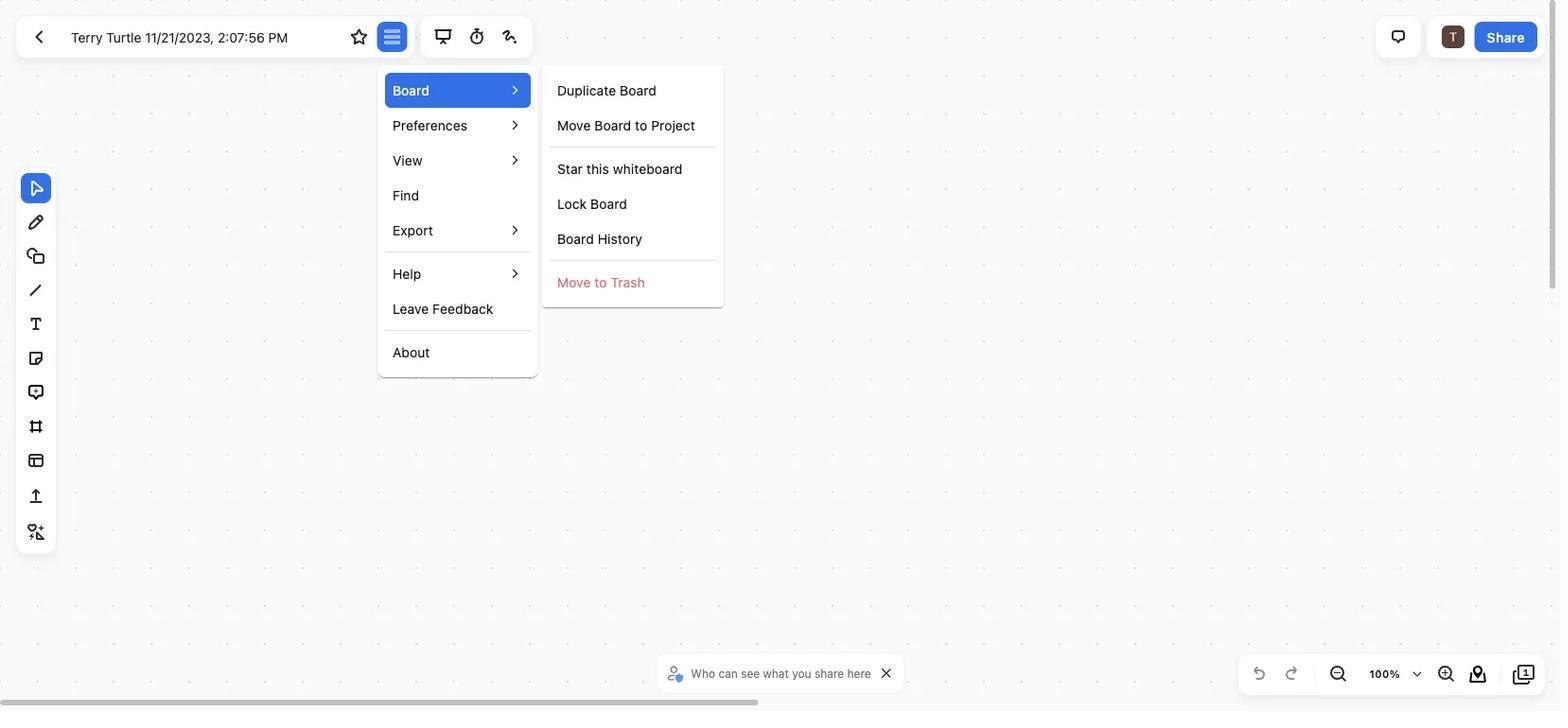 Task type: vqa. For each thing, say whether or not it's contained in the screenshot.
View menu item
yes



Task type: locate. For each thing, give the bounding box(es) containing it.
feedback
[[433, 301, 494, 317]]

move to trash
[[558, 275, 646, 290]]

1 horizontal spatial to
[[635, 117, 648, 133]]

move board to project menu item
[[558, 115, 696, 135]]

move board to project
[[558, 117, 696, 133]]

tooltip
[[378, 65, 736, 378]]

move inside menu item
[[558, 117, 591, 133]]

to inside menu item
[[635, 117, 648, 133]]

trash
[[611, 275, 646, 290]]

board up board history
[[591, 196, 628, 212]]

100
[[1370, 669, 1390, 681]]

board up the move board to project
[[620, 82, 657, 98]]

star this whiteboard image
[[348, 26, 371, 48]]

board
[[393, 82, 430, 98], [620, 82, 657, 98], [595, 117, 632, 133], [591, 196, 628, 212], [558, 231, 594, 247]]

menu
[[378, 65, 736, 370]]

menu item
[[385, 65, 736, 308]]

to left trash
[[595, 275, 607, 290]]

to inside menu item
[[595, 275, 607, 290]]

move down duplicate
[[558, 117, 591, 133]]

preferences
[[393, 117, 468, 133]]

board down lock
[[558, 231, 594, 247]]

board, submenu menu item
[[393, 80, 430, 100]]

board inside menu item
[[595, 117, 632, 133]]

Document name text field
[[57, 22, 341, 52]]

project
[[652, 117, 696, 133]]

0 horizontal spatial to
[[595, 275, 607, 290]]

this
[[587, 161, 610, 177]]

about, submenu menu item
[[393, 343, 430, 363]]

0 vertical spatial move
[[558, 117, 591, 133]]

history
[[598, 231, 643, 247]]

help, submenu menu item
[[393, 264, 422, 284]]

share
[[815, 667, 845, 681]]

move for move to trash
[[558, 275, 591, 290]]

move down the board history, submenu menu item
[[558, 275, 591, 290]]

1 move from the top
[[558, 117, 591, 133]]

0 vertical spatial to
[[635, 117, 648, 133]]

1 vertical spatial to
[[595, 275, 607, 290]]

1 vertical spatial move
[[558, 275, 591, 290]]

view menu item
[[385, 143, 531, 178]]

2 move from the top
[[558, 275, 591, 290]]

lock board
[[558, 196, 628, 212]]

board down duplicate board menu item
[[595, 117, 632, 133]]

mini map image
[[1467, 664, 1490, 686]]

leave
[[393, 301, 429, 317]]

present image
[[432, 26, 455, 48]]

board for move
[[595, 117, 632, 133]]

help
[[393, 266, 422, 282]]

export, submenu menu item
[[393, 221, 434, 240]]

can
[[719, 667, 738, 681]]

export menu item
[[385, 213, 531, 248]]

pages image
[[1514, 664, 1536, 686]]

templates image
[[25, 450, 47, 472]]

move
[[558, 117, 591, 133], [558, 275, 591, 290]]

duplicate board menu item
[[558, 80, 657, 100]]

share button
[[1476, 22, 1538, 52]]

to left project
[[635, 117, 648, 133]]

board for duplicate
[[620, 82, 657, 98]]

to
[[635, 117, 648, 133], [595, 275, 607, 290]]

%
[[1390, 669, 1401, 681]]

more tools image
[[25, 522, 47, 544]]

upload pdfs and images image
[[25, 486, 47, 508]]

whiteboard
[[613, 161, 683, 177]]

laser image
[[499, 26, 522, 48]]

see
[[741, 667, 760, 681]]



Task type: describe. For each thing, give the bounding box(es) containing it.
view, submenu menu item
[[393, 151, 423, 170]]

star this whiteboard
[[558, 161, 683, 177]]

find
[[393, 187, 420, 203]]

help menu item
[[385, 257, 531, 292]]

move to trash, submenu menu item
[[558, 273, 646, 293]]

leave feedback
[[393, 301, 494, 317]]

help menu
[[542, 65, 724, 308]]

star this whiteboard menu item
[[558, 159, 709, 179]]

you
[[793, 667, 812, 681]]

who can see what you share here
[[691, 667, 872, 681]]

move for move board to project
[[558, 117, 591, 133]]

preferences menu item
[[385, 108, 531, 143]]

tooltip containing board
[[378, 65, 736, 378]]

duplicate board
[[558, 82, 657, 98]]

export
[[393, 222, 434, 238]]

menu item containing board
[[385, 65, 736, 308]]

menu containing board
[[378, 65, 736, 370]]

board history, submenu menu item
[[558, 229, 643, 249]]

share
[[1488, 29, 1526, 45]]

leave feedback, submenu menu item
[[393, 299, 494, 319]]

who
[[691, 667, 716, 681]]

more options image
[[381, 26, 404, 48]]

board history
[[558, 231, 643, 247]]

star
[[558, 161, 583, 177]]

timer image
[[466, 26, 488, 48]]

who can see what you share here button
[[665, 660, 876, 688]]

here
[[848, 667, 872, 681]]

duplicate
[[558, 82, 617, 98]]

zoom in image
[[1435, 664, 1458, 686]]

preferences, submenu menu item
[[393, 115, 468, 135]]

board up preferences
[[393, 82, 430, 98]]

comment panel image
[[1388, 26, 1410, 48]]

dashboard image
[[27, 26, 50, 48]]

board for lock
[[591, 196, 628, 212]]

about
[[393, 345, 430, 360]]

view
[[393, 152, 423, 168]]

100 %
[[1370, 669, 1401, 681]]

board inside menu item
[[558, 231, 594, 247]]

lock
[[558, 196, 587, 212]]

find menu item
[[393, 186, 420, 205]]

lock board, submenu menu item
[[558, 194, 628, 214]]

what
[[763, 667, 789, 681]]

zoom out image
[[1327, 664, 1350, 686]]



